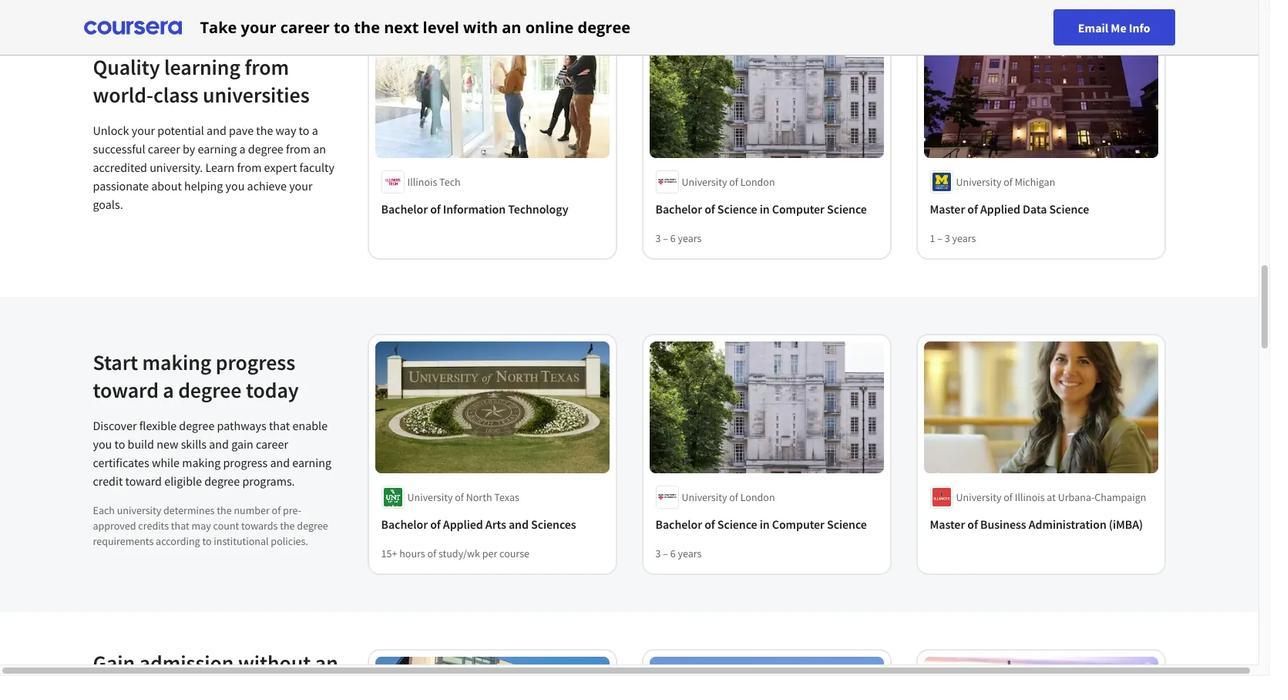 Task type: locate. For each thing, give the bounding box(es) containing it.
bachelor of applied arts and sciences link
[[381, 515, 603, 534]]

0 vertical spatial that
[[269, 418, 290, 433]]

–
[[663, 231, 669, 245], [938, 231, 943, 245], [663, 547, 669, 561]]

0 horizontal spatial earning
[[198, 141, 237, 156]]

master of applied data science link
[[930, 200, 1152, 218]]

1 horizontal spatial your
[[241, 17, 276, 37]]

degree up "skills" at the left
[[179, 418, 215, 433]]

making right start
[[142, 348, 211, 376]]

master
[[930, 201, 966, 217], [930, 517, 966, 532]]

your right take
[[241, 17, 276, 37]]

progress down gain
[[223, 455, 268, 470]]

1 vertical spatial bachelor of science in computer science link
[[656, 515, 878, 534]]

and inside unlock your potential and pave the way to a successful career by earning a degree from an accredited university. learn from expert faculty passionate about helping you achieve your goals.
[[207, 122, 227, 138]]

universities
[[203, 81, 310, 108]]

1 london from the top
[[741, 175, 775, 189]]

1 vertical spatial you
[[93, 436, 112, 451]]

1 vertical spatial computer
[[772, 517, 825, 532]]

a down "pave"
[[239, 141, 246, 156]]

your down faculty
[[289, 178, 313, 193]]

credits
[[138, 519, 169, 532]]

toward
[[93, 376, 159, 404], [125, 473, 162, 488]]

0 vertical spatial bachelor of science in computer science
[[656, 201, 867, 217]]

illinois left tech
[[408, 175, 437, 189]]

0 vertical spatial making
[[142, 348, 211, 376]]

1 vertical spatial master
[[930, 517, 966, 532]]

0 horizontal spatial applied
[[443, 517, 483, 532]]

way
[[276, 122, 296, 138]]

applied inside master of applied data science link
[[981, 201, 1021, 217]]

helping
[[184, 178, 223, 193]]

master inside master of applied data science link
[[930, 201, 966, 217]]

making down "skills" at the left
[[182, 455, 221, 470]]

0 vertical spatial in
[[760, 201, 770, 217]]

progress inside start making progress toward a degree today
[[216, 348, 296, 376]]

master of business administration (imba) link
[[930, 515, 1152, 534]]

applied down university of michigan
[[981, 201, 1021, 217]]

2 3 – 6 years from the top
[[656, 547, 702, 561]]

2 horizontal spatial a
[[312, 122, 318, 138]]

6 for 1st the bachelor of science in computer science link
[[671, 231, 676, 245]]

programs.
[[242, 473, 295, 488]]

0 vertical spatial earning
[[198, 141, 237, 156]]

that left enable
[[269, 418, 290, 433]]

1 horizontal spatial that
[[269, 418, 290, 433]]

a up flexible
[[163, 376, 174, 404]]

illinois left at
[[1015, 490, 1045, 504]]

progress up pathways
[[216, 348, 296, 376]]

according
[[156, 534, 200, 548]]

1 horizontal spatial a
[[239, 141, 246, 156]]

earning inside discover flexible degree pathways that enable you to build new skills and gain career certificates while making progress and earning credit toward eligible degree programs.
[[292, 455, 332, 470]]

learn
[[206, 159, 235, 175]]

toward up discover
[[93, 376, 159, 404]]

university for master of applied data science link at the top of page
[[957, 175, 1002, 189]]

earning down enable
[[292, 455, 332, 470]]

1 vertical spatial career
[[148, 141, 180, 156]]

you down the learn
[[226, 178, 245, 193]]

the left next
[[354, 17, 380, 37]]

bachelor of information technology link
[[381, 200, 603, 218]]

0 vertical spatial 3 – 6 years
[[656, 231, 702, 245]]

gain
[[231, 436, 253, 451]]

2 vertical spatial career
[[256, 436, 288, 451]]

north
[[466, 490, 492, 504]]

to right way
[[299, 122, 310, 138]]

0 vertical spatial you
[[226, 178, 245, 193]]

1 horizontal spatial applied
[[981, 201, 1021, 217]]

0 vertical spatial bachelor of science in computer science link
[[656, 200, 878, 218]]

earning up the learn
[[198, 141, 237, 156]]

to
[[334, 17, 350, 37], [299, 122, 310, 138], [114, 436, 125, 451], [202, 534, 212, 548]]

university
[[117, 503, 161, 517]]

1 horizontal spatial you
[[226, 178, 245, 193]]

1 vertical spatial progress
[[223, 455, 268, 470]]

0 vertical spatial progress
[[216, 348, 296, 376]]

email
[[1079, 20, 1109, 35]]

university of michigan
[[957, 175, 1056, 189]]

that
[[269, 418, 290, 433], [171, 519, 190, 532]]

master left business
[[930, 517, 966, 532]]

1 vertical spatial in
[[760, 517, 770, 532]]

your up successful
[[132, 122, 155, 138]]

applied down university of north texas
[[443, 517, 483, 532]]

degree inside each university determines the number of pre- approved credits that may count towards the degree requirements according to institutional policies.
[[297, 519, 328, 532]]

0 vertical spatial computer
[[772, 201, 825, 217]]

0 horizontal spatial a
[[163, 376, 174, 404]]

degree up the "expert"
[[248, 141, 284, 156]]

of
[[730, 175, 739, 189], [1004, 175, 1013, 189], [430, 201, 441, 217], [705, 201, 715, 217], [968, 201, 978, 217], [455, 490, 464, 504], [730, 490, 739, 504], [1004, 490, 1013, 504], [272, 503, 281, 517], [430, 517, 441, 532], [705, 517, 715, 532], [968, 517, 978, 532], [428, 547, 437, 561]]

each
[[93, 503, 115, 517]]

master for master of applied data science
[[930, 201, 966, 217]]

your for unlock
[[132, 122, 155, 138]]

3
[[656, 231, 661, 245], [945, 231, 951, 245], [656, 547, 661, 561]]

making inside discover flexible degree pathways that enable you to build new skills and gain career certificates while making progress and earning credit toward eligible degree programs.
[[182, 455, 221, 470]]

2 computer from the top
[[772, 517, 825, 532]]

1 vertical spatial toward
[[125, 473, 162, 488]]

university for first the bachelor of science in computer science link from the bottom
[[682, 490, 727, 504]]

applied for arts
[[443, 517, 483, 532]]

3 – 6 years
[[656, 231, 702, 245], [656, 547, 702, 561]]

that inside discover flexible degree pathways that enable you to build new skills and gain career certificates while making progress and earning credit toward eligible degree programs.
[[269, 418, 290, 433]]

about
[[151, 178, 182, 193]]

accredited
[[93, 159, 147, 175]]

1 vertical spatial university of london
[[682, 490, 775, 504]]

0 vertical spatial your
[[241, 17, 276, 37]]

computer for first the bachelor of science in computer science link from the bottom
[[772, 517, 825, 532]]

start making progress toward a degree today
[[93, 348, 299, 404]]

1 in from the top
[[760, 201, 770, 217]]

an right with
[[502, 17, 522, 37]]

0 horizontal spatial your
[[132, 122, 155, 138]]

1 vertical spatial applied
[[443, 517, 483, 532]]

a right way
[[312, 122, 318, 138]]

0 vertical spatial applied
[[981, 201, 1021, 217]]

a inside start making progress toward a degree today
[[163, 376, 174, 404]]

toward inside start making progress toward a degree today
[[93, 376, 159, 404]]

1 vertical spatial making
[[182, 455, 221, 470]]

per
[[482, 547, 498, 561]]

an up faculty
[[313, 141, 326, 156]]

learning
[[164, 53, 240, 81]]

university of london
[[682, 175, 775, 189], [682, 490, 775, 504]]

1 horizontal spatial illinois
[[1015, 490, 1045, 504]]

to down may
[[202, 534, 212, 548]]

0 vertical spatial master
[[930, 201, 966, 217]]

degree
[[578, 17, 631, 37], [248, 141, 284, 156], [178, 376, 242, 404], [179, 418, 215, 433], [205, 473, 240, 488], [297, 519, 328, 532]]

1 horizontal spatial earning
[[292, 455, 332, 470]]

6
[[671, 231, 676, 245], [671, 547, 676, 561]]

0 vertical spatial university of london
[[682, 175, 775, 189]]

0 vertical spatial 6
[[671, 231, 676, 245]]

1
[[930, 231, 936, 245]]

policies.
[[271, 534, 308, 548]]

to up certificates
[[114, 436, 125, 451]]

degree down pre-
[[297, 519, 328, 532]]

from up achieve
[[237, 159, 262, 175]]

you down discover
[[93, 436, 112, 451]]

0 horizontal spatial illinois
[[408, 175, 437, 189]]

0 vertical spatial illinois
[[408, 175, 437, 189]]

1 vertical spatial your
[[132, 122, 155, 138]]

degree up pathways
[[178, 376, 242, 404]]

1 3 – 6 years from the top
[[656, 231, 702, 245]]

computer
[[772, 201, 825, 217], [772, 517, 825, 532]]

toward inside discover flexible degree pathways that enable you to build new skills and gain career certificates while making progress and earning credit toward eligible degree programs.
[[125, 473, 162, 488]]

from
[[245, 53, 289, 81], [286, 141, 311, 156], [237, 159, 262, 175]]

your
[[241, 17, 276, 37], [132, 122, 155, 138], [289, 178, 313, 193]]

2 6 from the top
[[671, 547, 676, 561]]

2 bachelor of science in computer science link from the top
[[656, 515, 878, 534]]

course
[[500, 547, 530, 561]]

determines
[[164, 503, 215, 517]]

master up "1 – 3 years" at the right of the page
[[930, 201, 966, 217]]

1 vertical spatial london
[[741, 490, 775, 504]]

from down way
[[286, 141, 311, 156]]

to inside unlock your potential and pave the way to a successful career by earning a degree from an accredited university. learn from expert faculty passionate about helping you achieve your goals.
[[299, 122, 310, 138]]

achieve
[[247, 178, 287, 193]]

in
[[760, 201, 770, 217], [760, 517, 770, 532]]

from right learning
[[245, 53, 289, 81]]

take
[[200, 17, 237, 37]]

1 vertical spatial 6
[[671, 547, 676, 561]]

1 vertical spatial earning
[[292, 455, 332, 470]]

that up according
[[171, 519, 190, 532]]

requirements
[[93, 534, 154, 548]]

2 horizontal spatial your
[[289, 178, 313, 193]]

university
[[682, 175, 727, 189], [957, 175, 1002, 189], [408, 490, 453, 504], [682, 490, 727, 504], [957, 490, 1002, 504]]

0 horizontal spatial an
[[313, 141, 326, 156]]

1 6 from the top
[[671, 231, 676, 245]]

career inside unlock your potential and pave the way to a successful career by earning a degree from an accredited university. learn from expert faculty passionate about helping you achieve your goals.
[[148, 141, 180, 156]]

toward down the while
[[125, 473, 162, 488]]

applied inside bachelor of applied arts and sciences link
[[443, 517, 483, 532]]

0 horizontal spatial you
[[93, 436, 112, 451]]

the up count at the bottom
[[217, 503, 232, 517]]

2 vertical spatial your
[[289, 178, 313, 193]]

world-
[[93, 81, 153, 108]]

champaign
[[1095, 490, 1147, 504]]

making inside start making progress toward a degree today
[[142, 348, 211, 376]]

making
[[142, 348, 211, 376], [182, 455, 221, 470]]

1 master from the top
[[930, 201, 966, 217]]

1 vertical spatial that
[[171, 519, 190, 532]]

the left way
[[256, 122, 273, 138]]

1 computer from the top
[[772, 201, 825, 217]]

with
[[463, 17, 498, 37]]

1 vertical spatial bachelor of science in computer science
[[656, 517, 867, 532]]

london
[[741, 175, 775, 189], [741, 490, 775, 504]]

1 vertical spatial an
[[313, 141, 326, 156]]

1 horizontal spatial an
[[502, 17, 522, 37]]

university of north texas
[[408, 490, 520, 504]]

2 bachelor of science in computer science from the top
[[656, 517, 867, 532]]

0 vertical spatial london
[[741, 175, 775, 189]]

1 vertical spatial 3 – 6 years
[[656, 547, 702, 561]]

goals.
[[93, 196, 123, 212]]

2 master from the top
[[930, 517, 966, 532]]

while
[[152, 455, 180, 470]]

0 vertical spatial toward
[[93, 376, 159, 404]]

quality learning from world-class universities
[[93, 53, 310, 108]]

career
[[280, 17, 330, 37], [148, 141, 180, 156], [256, 436, 288, 451]]

master inside master of business administration (imba) link
[[930, 517, 966, 532]]

applied
[[981, 201, 1021, 217], [443, 517, 483, 532]]

1 bachelor of science in computer science from the top
[[656, 201, 867, 217]]

you inside discover flexible degree pathways that enable you to build new skills and gain career certificates while making progress and earning credit toward eligible degree programs.
[[93, 436, 112, 451]]

0 vertical spatial career
[[280, 17, 330, 37]]

a
[[312, 122, 318, 138], [239, 141, 246, 156], [163, 376, 174, 404]]

degree right the online
[[578, 17, 631, 37]]

0 horizontal spatial that
[[171, 519, 190, 532]]

0 vertical spatial an
[[502, 17, 522, 37]]

2 vertical spatial a
[[163, 376, 174, 404]]

and left "pave"
[[207, 122, 227, 138]]

0 vertical spatial from
[[245, 53, 289, 81]]

1 vertical spatial a
[[239, 141, 246, 156]]



Task type: vqa. For each thing, say whether or not it's contained in the screenshot.
Home
no



Task type: describe. For each thing, give the bounding box(es) containing it.
discover
[[93, 418, 137, 433]]

online
[[526, 17, 574, 37]]

university.
[[150, 159, 203, 175]]

6 for first the bachelor of science in computer science link from the bottom
[[671, 547, 676, 561]]

(imba)
[[1109, 517, 1144, 532]]

1 university of london from the top
[[682, 175, 775, 189]]

university for master of business administration (imba) link
[[957, 490, 1002, 504]]

earning inside unlock your potential and pave the way to a successful career by earning a degree from an accredited university. learn from expert faculty passionate about helping you achieve your goals.
[[198, 141, 237, 156]]

master of applied data science
[[930, 201, 1090, 217]]

successful
[[93, 141, 145, 156]]

unlock
[[93, 122, 129, 138]]

michigan
[[1015, 175, 1056, 189]]

progress inside discover flexible degree pathways that enable you to build new skills and gain career certificates while making progress and earning credit toward eligible degree programs.
[[223, 455, 268, 470]]

at
[[1047, 490, 1056, 504]]

master of business administration (imba)
[[930, 517, 1144, 532]]

discover flexible degree pathways that enable you to build new skills and gain career certificates while making progress and earning credit toward eligible degree programs.
[[93, 418, 332, 488]]

tech
[[440, 175, 461, 189]]

institutional
[[214, 534, 269, 548]]

illinois tech
[[408, 175, 461, 189]]

each university determines the number of pre- approved credits that may count towards the degree requirements according to institutional policies.
[[93, 503, 328, 548]]

certificates
[[93, 455, 149, 470]]

level
[[423, 17, 459, 37]]

and left gain
[[209, 436, 229, 451]]

count
[[213, 519, 239, 532]]

enable
[[293, 418, 328, 433]]

info
[[1129, 20, 1151, 35]]

2 vertical spatial from
[[237, 159, 262, 175]]

degree right eligible
[[205, 473, 240, 488]]

skills
[[181, 436, 207, 451]]

bachelor of information technology
[[381, 201, 569, 217]]

number
[[234, 503, 270, 517]]

of inside each university determines the number of pre- approved credits that may count towards the degree requirements according to institutional policies.
[[272, 503, 281, 517]]

degree inside start making progress toward a degree today
[[178, 376, 242, 404]]

arts
[[486, 517, 507, 532]]

university for bachelor of applied arts and sciences link
[[408, 490, 453, 504]]

pathways
[[217, 418, 267, 433]]

eligible
[[164, 473, 202, 488]]

quality
[[93, 53, 160, 81]]

15+ hours of study/wk per course
[[381, 547, 530, 561]]

potential
[[158, 122, 204, 138]]

email me info button
[[1054, 9, 1176, 45]]

expert
[[264, 159, 297, 175]]

your for take
[[241, 17, 276, 37]]

1 vertical spatial from
[[286, 141, 311, 156]]

email me info
[[1079, 20, 1151, 35]]

degree inside unlock your potential and pave the way to a successful career by earning a degree from an accredited university. learn from expert faculty passionate about helping you achieve your goals.
[[248, 141, 284, 156]]

urbana-
[[1058, 490, 1095, 504]]

may
[[192, 519, 211, 532]]

2 in from the top
[[760, 517, 770, 532]]

texas
[[495, 490, 520, 504]]

and right "arts"
[[509, 517, 529, 532]]

business
[[981, 517, 1027, 532]]

to inside discover flexible degree pathways that enable you to build new skills and gain career certificates while making progress and earning credit toward eligible degree programs.
[[114, 436, 125, 451]]

information
[[443, 201, 506, 217]]

the up policies.
[[280, 519, 295, 532]]

unlock your potential and pave the way to a successful career by earning a degree from an accredited university. learn from expert faculty passionate about helping you achieve your goals.
[[93, 122, 335, 212]]

2 london from the top
[[741, 490, 775, 504]]

to inside each university determines the number of pre- approved credits that may count towards the degree requirements according to institutional policies.
[[202, 534, 212, 548]]

pave
[[229, 122, 254, 138]]

1 – 3 years
[[930, 231, 977, 245]]

today
[[246, 376, 299, 404]]

from inside "quality learning from world-class universities"
[[245, 53, 289, 81]]

new
[[157, 436, 178, 451]]

master for master of business administration (imba)
[[930, 517, 966, 532]]

me
[[1111, 20, 1127, 35]]

university for 1st the bachelor of science in computer science link
[[682, 175, 727, 189]]

the inside unlock your potential and pave the way to a successful career by earning a degree from an accredited university. learn from expert faculty passionate about helping you achieve your goals.
[[256, 122, 273, 138]]

start
[[93, 348, 138, 376]]

technology
[[508, 201, 569, 217]]

coursera image
[[84, 15, 182, 40]]

approved
[[93, 519, 136, 532]]

that inside each university determines the number of pre- approved credits that may count towards the degree requirements according to institutional policies.
[[171, 519, 190, 532]]

passionate
[[93, 178, 149, 193]]

study/wk
[[439, 547, 480, 561]]

2 university of london from the top
[[682, 490, 775, 504]]

hours
[[400, 547, 425, 561]]

credit
[[93, 473, 123, 488]]

and up programs.
[[270, 455, 290, 470]]

1 bachelor of science in computer science link from the top
[[656, 200, 878, 218]]

15+
[[381, 547, 397, 561]]

take your career to the next level with an online degree
[[200, 17, 631, 37]]

university of illinois at urbana-champaign
[[957, 490, 1147, 504]]

next
[[384, 17, 419, 37]]

you inside unlock your potential and pave the way to a successful career by earning a degree from an accredited university. learn from expert faculty passionate about helping you achieve your goals.
[[226, 178, 245, 193]]

build
[[128, 436, 154, 451]]

by
[[183, 141, 195, 156]]

class
[[153, 81, 199, 108]]

an inside unlock your potential and pave the way to a successful career by earning a degree from an accredited university. learn from expert faculty passionate about helping you achieve your goals.
[[313, 141, 326, 156]]

data
[[1023, 201, 1047, 217]]

sciences
[[531, 517, 576, 532]]

applied for data
[[981, 201, 1021, 217]]

bachelor of applied arts and sciences
[[381, 517, 576, 532]]

faculty
[[300, 159, 335, 175]]

pre-
[[283, 503, 302, 517]]

career inside discover flexible degree pathways that enable you to build new skills and gain career certificates while making progress and earning credit toward eligible degree programs.
[[256, 436, 288, 451]]

computer for 1st the bachelor of science in computer science link
[[772, 201, 825, 217]]

flexible
[[139, 418, 177, 433]]

towards
[[241, 519, 278, 532]]

1 vertical spatial illinois
[[1015, 490, 1045, 504]]

administration
[[1029, 517, 1107, 532]]

to left next
[[334, 17, 350, 37]]

0 vertical spatial a
[[312, 122, 318, 138]]



